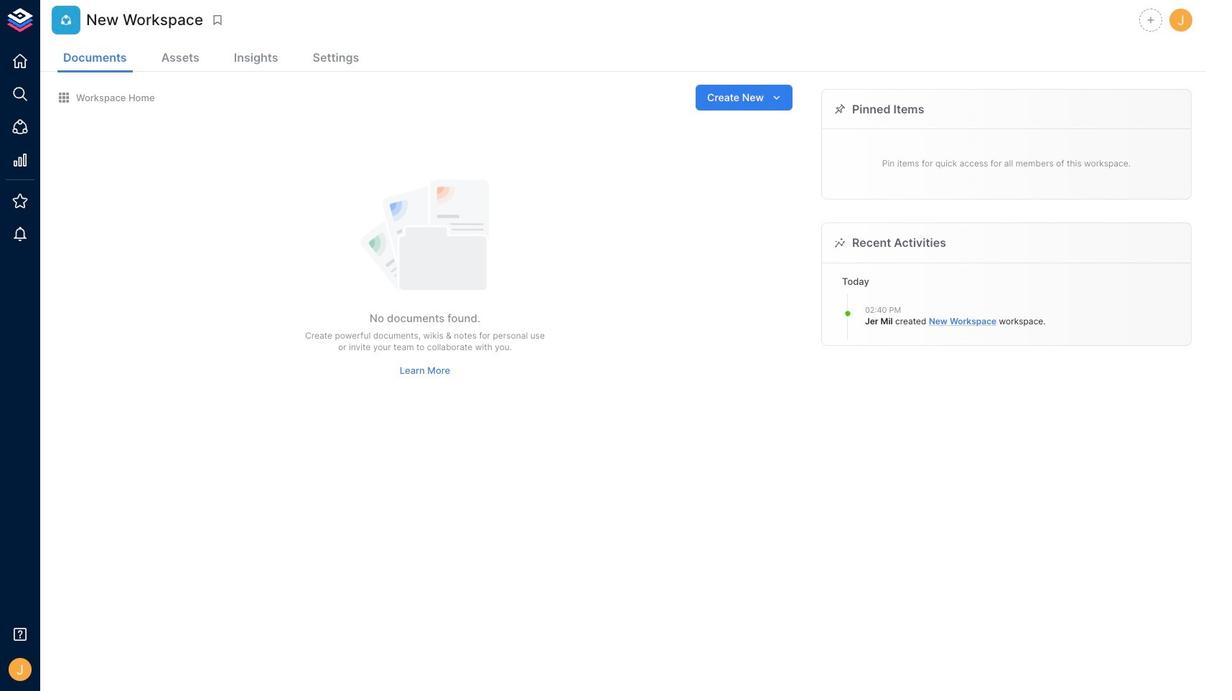 Task type: describe. For each thing, give the bounding box(es) containing it.
bookmark image
[[211, 14, 224, 27]]



